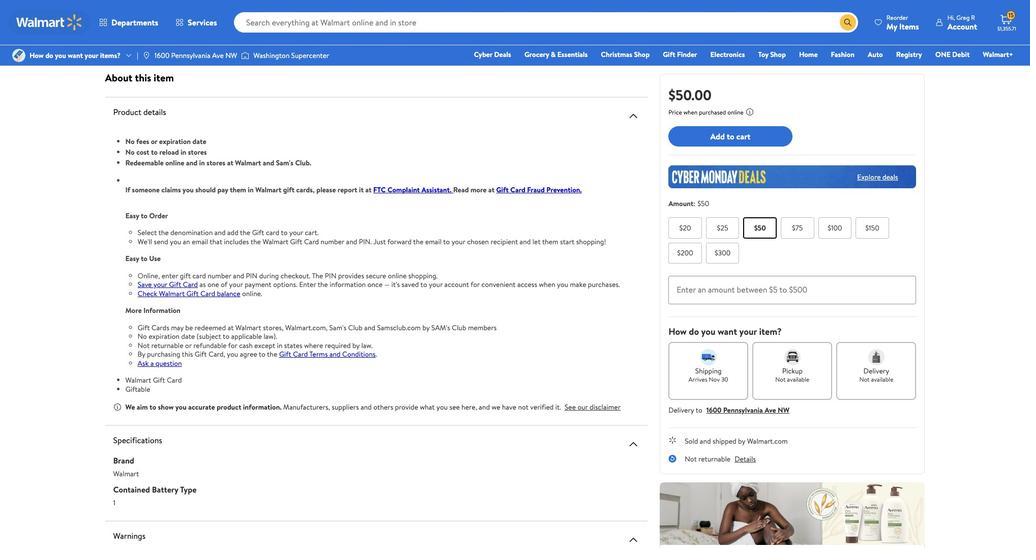 Task type: describe. For each thing, give the bounding box(es) containing it.
disclaimer
[[590, 402, 621, 412]]

do for how do you want your items?
[[45, 50, 53, 61]]

card inside select the denomination and add the gift card to your cart. we'll send you an email that includes the walmart gift card number and pin. just forward the email to your chosen recipient and let them start shopping!
[[266, 228, 280, 238]]

want for items?
[[68, 50, 83, 61]]

agree
[[240, 349, 257, 359]]

$50 inside priceoptions option group
[[755, 223, 766, 233]]

2 horizontal spatial online
[[728, 108, 744, 117]]

to right (subject
[[223, 331, 230, 342]]

gift finder link
[[659, 49, 702, 60]]

to right $5
[[780, 284, 788, 295]]

price
[[669, 108, 683, 117]]

fashion
[[832, 49, 855, 60]]

$25
[[718, 223, 729, 233]]

grocery & essentials link
[[520, 49, 593, 60]]

at inside no fees or expiration date no cost to reload in stores redeemable online and in stores at walmart and sam's club.
[[227, 158, 234, 168]]

giftable
[[125, 384, 150, 394]]

add
[[227, 228, 239, 238]]

debit
[[953, 49, 970, 60]]

card inside online, enter gift card number and pin during checkout. the pin provides secure online shopping. save your gift card as one of your payment options. enter the information once — it's saved to your account for convenient access when you make purchases. check walmart gift card balance online.
[[193, 271, 206, 281]]

intent image for delivery image
[[869, 349, 885, 365]]

to right "aim"
[[150, 402, 156, 412]]

product details image
[[628, 110, 640, 122]]

the right select at the top left of page
[[159, 228, 169, 238]]

not inside pickup not available
[[776, 375, 786, 384]]

my
[[887, 21, 898, 32]]

in inside gift cards may be redeemed at walmart stores, walmart.com, sam's club and samsclub.com by sam's club members no expiration date (subject to applicable law). not returnable or refundable for cash except in states where required by law. by purchasing this gift card, you agree to the gift card terms and conditions . ask a question
[[277, 340, 283, 350]]

accurate
[[188, 402, 215, 412]]

one debit
[[936, 49, 970, 60]]

warnings
[[113, 530, 146, 542]]

and left the let
[[520, 236, 531, 247]]

washington
[[254, 50, 290, 61]]

walmart+ link
[[979, 49, 1019, 60]]

sam's
[[432, 322, 450, 333]]

you right the show at left
[[176, 402, 187, 412]]

and left others
[[361, 402, 372, 412]]

specifications image
[[628, 438, 640, 451]]

available for pickup
[[788, 375, 810, 384]]

purchases.
[[588, 279, 620, 290]]

and inside online, enter gift card number and pin during checkout. the pin provides secure online shopping. save your gift card as one of your payment options. enter the information once — it's saved to your account for convenient access when you make purchases. check walmart gift card balance online.
[[233, 271, 244, 281]]

see
[[450, 402, 460, 412]]

pay
[[218, 185, 228, 195]]

save your gift card link
[[138, 279, 198, 290]]

1 vertical spatial stores
[[207, 158, 226, 168]]

0 horizontal spatial by
[[353, 340, 360, 350]]

shipping
[[696, 366, 722, 376]]

our
[[578, 402, 588, 412]]

nov
[[709, 375, 720, 384]]

enter inside online, enter gift card number and pin during checkout. the pin provides secure online shopping. save your gift card as one of your payment options. enter the information once — it's saved to your account for convenient access when you make purchases. check walmart gift card balance online.
[[299, 279, 316, 290]]

purchasing
[[147, 349, 180, 359]]

$75
[[793, 223, 804, 233]]

use
[[149, 254, 161, 264]]

Enter an amount between $5 to $500 text field
[[669, 276, 917, 304]]

check
[[138, 288, 157, 299]]

services button
[[167, 10, 226, 35]]

when inside online, enter gift card number and pin during checkout. the pin provides secure online shopping. save your gift card as one of your payment options. enter the information once — it's saved to your account for convenient access when you make purchases. check walmart gift card balance online.
[[539, 279, 556, 290]]

easy for easy to use
[[125, 254, 139, 264]]

toy
[[759, 49, 769, 60]]

0 vertical spatial ave
[[212, 50, 224, 61]]

card inside select the denomination and add the gift card to your cart. we'll send you an email that includes the walmart gift card number and pin. just forward the email to your chosen recipient and let them start shopping!
[[304, 236, 319, 247]]

easy to use
[[125, 254, 161, 264]]

0 horizontal spatial nw
[[226, 50, 237, 61]]

we aim to show you accurate product information. manufacturers, suppliers and others provide what you see here, and we have not verified it. see our disclaimer
[[125, 402, 621, 412]]

and right the sold
[[700, 436, 711, 446]]

not inside gift cards may be redeemed at walmart stores, walmart.com, sam's club and samsclub.com by sam's club members no expiration date (subject to applicable law). not returnable or refundable for cash except in states where required by law. by purchasing this gift card, you agree to the gift card terms and conditions . ask a question
[[138, 340, 150, 350]]

1 vertical spatial returnable
[[699, 454, 731, 464]]

the right forward
[[414, 236, 424, 247]]

gift inside walmart gift card giftable
[[153, 375, 165, 385]]

battery
[[152, 484, 178, 495]]

auto link
[[864, 49, 888, 60]]

delivery to 1600 pennsylvania ave nw
[[669, 405, 790, 415]]

the right "includes"
[[251, 236, 261, 247]]

1 email from the left
[[192, 236, 208, 247]]

prevention.
[[547, 185, 582, 195]]

no inside gift cards may be redeemed at walmart stores, walmart.com, sam's club and samsclub.com by sam's club members no expiration date (subject to applicable law). not returnable or refundable for cash except in states where required by law. by purchasing this gift card, you agree to the gift card terms and conditions . ask a question
[[138, 331, 147, 342]]

have
[[502, 402, 517, 412]]

registry
[[897, 49, 923, 60]]

may
[[171, 322, 184, 333]]

order
[[149, 210, 168, 221]]

date inside no fees or expiration date no cost to reload in stores redeemable online and in stores at walmart and sam's club.
[[193, 136, 206, 147]]

you up intent image for shipping
[[702, 325, 716, 338]]

walmart+
[[984, 49, 1014, 60]]

to left cart.
[[281, 228, 288, 238]]

to down arrives
[[696, 405, 703, 415]]

card left as
[[183, 279, 198, 290]]

save
[[138, 279, 152, 290]]

at right it
[[366, 185, 372, 195]]

at right 'more'
[[489, 185, 495, 195]]

amount:
[[669, 199, 696, 209]]

account
[[445, 279, 469, 290]]

to inside no fees or expiration date no cost to reload in stores redeemable online and in stores at walmart and sam's club.
[[151, 147, 158, 157]]

cyber monday deals image
[[669, 165, 917, 188]]

online inside online, enter gift card number and pin during checkout. the pin provides secure online shopping. save your gift card as one of your payment options. enter the information once — it's saved to your account for convenient access when you make purchases. check walmart gift card balance online.
[[388, 271, 407, 281]]

shopping!
[[577, 236, 607, 247]]

finder
[[678, 49, 698, 60]]

reload
[[159, 147, 179, 157]]

0 vertical spatial this
[[135, 71, 151, 85]]

and left we
[[479, 402, 490, 412]]

explore deals
[[858, 172, 899, 182]]

 image for washington
[[241, 50, 250, 61]]

we'll
[[138, 236, 152, 247]]

greg
[[957, 13, 970, 22]]

aim
[[137, 402, 148, 412]]

departments
[[111, 17, 158, 28]]

deals
[[883, 172, 899, 182]]

redeemable
[[125, 158, 164, 168]]

manufacturers,
[[283, 402, 330, 412]]

an inside select the denomination and add the gift card to your cart. we'll send you an email that includes the walmart gift card number and pin. just forward the email to your chosen recipient and let them start shopping!
[[183, 236, 190, 247]]

shipping arrives nov 30
[[689, 366, 729, 384]]

shipped
[[713, 436, 737, 446]]

members
[[468, 322, 497, 333]]

and left the club.
[[263, 158, 274, 168]]

2 vertical spatial by
[[739, 436, 746, 446]]

toy shop
[[759, 49, 786, 60]]

the right add
[[240, 228, 250, 238]]

to left the order
[[141, 210, 148, 221]]

add to cart
[[711, 131, 751, 142]]

secure
[[366, 271, 386, 281]]

Walmart Site-Wide search field
[[234, 12, 859, 33]]

enter an amount between $5 to $500
[[677, 284, 808, 295]]

returnable inside gift cards may be redeemed at walmart stores, walmart.com, sam's club and samsclub.com by sam's club members no expiration date (subject to applicable law). not returnable or refundable for cash except in states where required by law. by purchasing this gift card, you agree to the gift card terms and conditions . ask a question
[[151, 340, 184, 350]]

explore deals link
[[854, 168, 903, 186]]

how for how do you want your item?
[[669, 325, 687, 338]]

registry link
[[892, 49, 927, 60]]

walmart inside gift cards may be redeemed at walmart stores, walmart.com, sam's club and samsclub.com by sam's club members no expiration date (subject to applicable law). not returnable or refundable for cash except in states where required by law. by purchasing this gift card, you agree to the gift card terms and conditions . ask a question
[[236, 322, 261, 333]]

1 vertical spatial no
[[125, 147, 135, 157]]

report
[[338, 185, 358, 195]]

your left the 'chosen'
[[452, 236, 466, 247]]

2 pin from the left
[[325, 271, 337, 281]]

except
[[255, 340, 275, 350]]

you inside gift cards may be redeemed at walmart stores, walmart.com, sam's club and samsclub.com by sam's club members no expiration date (subject to applicable law). not returnable or refundable for cash except in states where required by law. by purchasing this gift card, you agree to the gift card terms and conditions . ask a question
[[227, 349, 238, 359]]

r
[[972, 13, 976, 22]]

sold
[[685, 436, 699, 446]]

1 horizontal spatial enter
[[677, 284, 696, 295]]

1600 pennsylvania ave nw button
[[707, 405, 790, 415]]

shopping.
[[409, 271, 438, 281]]

cyber deals link
[[470, 49, 516, 60]]

$100
[[828, 223, 843, 233]]

deals
[[495, 49, 512, 60]]

departments button
[[91, 10, 167, 35]]

1 horizontal spatial ave
[[765, 405, 777, 415]]

online inside no fees or expiration date no cost to reload in stores redeemable online and in stores at walmart and sam's club.
[[165, 158, 184, 168]]

0 horizontal spatial 1600
[[155, 50, 170, 61]]

legal information image
[[746, 108, 754, 116]]

complaint
[[388, 185, 420, 195]]

card left of
[[201, 288, 215, 299]]

cards,
[[296, 185, 315, 195]]

to left the 'chosen'
[[443, 236, 450, 247]]

want for item?
[[718, 325, 738, 338]]

search icon image
[[844, 18, 853, 26]]

select the denomination and add the gift card to your cart. we'll send you an email that includes the walmart gift card number and pin. just forward the email to your chosen recipient and let them start shopping!
[[138, 228, 607, 247]]

samsclub.com
[[377, 322, 421, 333]]

in up 'should'
[[199, 158, 205, 168]]

no fees or expiration date no cost to reload in stores redeemable online and in stores at walmart and sam's club.
[[125, 136, 312, 168]]

your right of
[[229, 279, 243, 290]]

pin.
[[359, 236, 372, 247]]

intent image for shipping image
[[701, 349, 717, 365]]

or inside gift cards may be redeemed at walmart stores, walmart.com, sam's club and samsclub.com by sam's club members no expiration date (subject to applicable law). not returnable or refundable for cash except in states where required by law. by purchasing this gift card, you agree to the gift card terms and conditions . ask a question
[[185, 340, 192, 350]]

and left pin.
[[346, 236, 357, 247]]

expiration inside gift cards may be redeemed at walmart stores, walmart.com, sam's club and samsclub.com by sam's club members no expiration date (subject to applicable law). not returnable or refundable for cash except in states where required by law. by purchasing this gift card, you agree to the gift card terms and conditions . ask a question
[[149, 331, 180, 342]]

walmart inside brand walmart contained battery type 1
[[113, 469, 139, 479]]

toy shop link
[[754, 49, 791, 60]]

—
[[385, 279, 390, 290]]



Task type: locate. For each thing, give the bounding box(es) containing it.
sold and shipped by walmart.com
[[685, 436, 788, 446]]

assistant.
[[422, 185, 452, 195]]

0 horizontal spatial card
[[193, 271, 206, 281]]

denomination
[[171, 228, 213, 238]]

1 horizontal spatial this
[[182, 349, 193, 359]]

shop for toy shop
[[771, 49, 786, 60]]

warnings image
[[628, 534, 640, 546]]

0 horizontal spatial enter
[[299, 279, 316, 290]]

account
[[948, 21, 978, 32]]

them inside select the denomination and add the gift card to your cart. we'll send you an email that includes the walmart gift card number and pin. just forward the email to your chosen recipient and let them start shopping!
[[543, 236, 559, 247]]

 image down walmart image at the left top of the page
[[12, 49, 25, 62]]

provide
[[395, 402, 418, 412]]

no up by
[[138, 331, 147, 342]]

not down the sold
[[685, 454, 697, 464]]

supercenter
[[291, 50, 330, 61]]

1 horizontal spatial when
[[684, 108, 698, 117]]

2 shop from the left
[[771, 49, 786, 60]]

0 horizontal spatial how
[[30, 50, 44, 61]]

shop for christmas shop
[[634, 49, 650, 60]]

0 vertical spatial when
[[684, 108, 698, 117]]

available inside delivery not available
[[872, 375, 894, 384]]

delivery for not
[[864, 366, 890, 376]]

for left cash at the bottom left of page
[[228, 340, 238, 350]]

fraud
[[527, 185, 545, 195]]

0 horizontal spatial available
[[788, 375, 810, 384]]

to left use
[[141, 254, 148, 264]]

 image for how
[[12, 49, 25, 62]]

more
[[125, 305, 142, 316]]

check walmart gift card balance link
[[138, 288, 241, 299]]

1 horizontal spatial by
[[423, 322, 430, 333]]

you left see
[[437, 402, 448, 412]]

balance
[[217, 288, 241, 299]]

to inside online, enter gift card number and pin during checkout. the pin provides secure online shopping. save your gift card as one of your payment options. enter the information once — it's saved to your account for convenient access when you make purchases. check walmart gift card balance online.
[[421, 279, 427, 290]]

1 vertical spatial nw
[[778, 405, 790, 415]]

it.
[[556, 402, 562, 412]]

one debit link
[[931, 49, 975, 60]]

1 horizontal spatial number
[[321, 236, 345, 247]]

number
[[321, 236, 345, 247], [208, 271, 232, 281]]

the left information
[[318, 279, 328, 290]]

0 vertical spatial stores
[[188, 147, 207, 157]]

online,
[[138, 271, 160, 281]]

just
[[374, 236, 386, 247]]

by left sam's
[[423, 322, 430, 333]]

 image for 1600
[[142, 51, 151, 60]]

online left legal information icon
[[728, 108, 744, 117]]

shop right toy
[[771, 49, 786, 60]]

sam's inside gift cards may be redeemed at walmart stores, walmart.com, sam's club and samsclub.com by sam's club members no expiration date (subject to applicable law). not returnable or refundable for cash except in states where required by law. by purchasing this gift card, you agree to the gift card terms and conditions . ask a question
[[330, 322, 347, 333]]

1 horizontal spatial delivery
[[864, 366, 890, 376]]

as
[[200, 279, 206, 290]]

0 vertical spatial 1600
[[155, 50, 170, 61]]

you inside select the denomination and add the gift card to your cart. we'll send you an email that includes the walmart gift card number and pin. just forward the email to your chosen recipient and let them start shopping!
[[170, 236, 181, 247]]

and right "terms"
[[330, 349, 341, 359]]

enter right options.
[[299, 279, 316, 290]]

add to cart button
[[669, 126, 793, 147]]

walmart inside select the denomination and add the gift card to your cart. we'll send you an email that includes the walmart gift card number and pin. just forward the email to your chosen recipient and let them start shopping!
[[263, 236, 289, 247]]

1 horizontal spatial email
[[426, 236, 442, 247]]

1 horizontal spatial $50
[[755, 223, 766, 233]]

be
[[185, 322, 193, 333]]

1 horizontal spatial an
[[698, 284, 707, 295]]

walmart image
[[16, 14, 82, 31]]

delivery down intent image for delivery
[[864, 366, 890, 376]]

0 vertical spatial easy
[[125, 210, 139, 221]]

1 horizontal spatial card
[[266, 228, 280, 238]]

card down question
[[167, 375, 182, 385]]

date inside gift cards may be redeemed at walmart stores, walmart.com, sam's club and samsclub.com by sam's club members no expiration date (subject to applicable law). not returnable or refundable for cash except in states where required by law. by purchasing this gift card, you agree to the gift card terms and conditions . ask a question
[[181, 331, 195, 342]]

delivery inside delivery not available
[[864, 366, 890, 376]]

1 horizontal spatial for
[[471, 279, 480, 290]]

the down law).
[[267, 349, 278, 359]]

2 horizontal spatial by
[[739, 436, 746, 446]]

number right as
[[208, 271, 232, 281]]

1 vertical spatial do
[[689, 325, 700, 338]]

when right price
[[684, 108, 698, 117]]

you right card,
[[227, 349, 238, 359]]

at right redeemed
[[228, 322, 234, 333]]

0 vertical spatial no
[[125, 136, 135, 147]]

2 vertical spatial no
[[138, 331, 147, 342]]

amount
[[709, 284, 735, 295]]

if
[[125, 185, 130, 195]]

0 horizontal spatial returnable
[[151, 340, 184, 350]]

gift inside online, enter gift card number and pin during checkout. the pin provides secure online shopping. save your gift card as one of your payment options. enter the information once — it's saved to your account for convenient access when you make purchases. check walmart gift card balance online.
[[180, 271, 191, 281]]

brand walmart contained battery type 1
[[113, 455, 197, 508]]

1 vertical spatial by
[[353, 340, 360, 350]]

walmart inside walmart gift card giftable
[[125, 375, 151, 385]]

1 pin from the left
[[246, 271, 258, 281]]

club.
[[295, 158, 312, 168]]

want
[[68, 50, 83, 61], [718, 325, 738, 338]]

1 vertical spatial or
[[185, 340, 192, 350]]

sam's inside no fees or expiration date no cost to reload in stores redeemable online and in stores at walmart and sam's club.
[[276, 158, 294, 168]]

club up law. in the bottom of the page
[[348, 322, 363, 333]]

1 vertical spatial $50
[[755, 223, 766, 233]]

start
[[561, 236, 575, 247]]

1 horizontal spatial how
[[669, 325, 687, 338]]

online, enter gift card number and pin during checkout. the pin provides secure online shopping. save your gift card as one of your payment options. enter the information once — it's saved to your account for convenient access when you make purchases. check walmart gift card balance online.
[[138, 271, 620, 299]]

pin left during
[[246, 271, 258, 281]]

0 vertical spatial returnable
[[151, 340, 184, 350]]

what
[[420, 402, 435, 412]]

0 vertical spatial expiration
[[159, 136, 191, 147]]

pin
[[246, 271, 258, 281], [325, 271, 337, 281]]

delivery not available
[[860, 366, 894, 384]]

the inside online, enter gift card number and pin during checkout. the pin provides secure online shopping. save your gift card as one of your payment options. enter the information once — it's saved to your account for convenient access when you make purchases. check walmart gift card balance online.
[[318, 279, 328, 290]]

easy for easy to order
[[125, 210, 139, 221]]

1 vertical spatial delivery
[[669, 405, 695, 415]]

easy up select at the top left of page
[[125, 210, 139, 221]]

not inside delivery not available
[[860, 375, 870, 384]]

walmart inside online, enter gift card number and pin during checkout. the pin provides secure online shopping. save your gift card as one of your payment options. enter the information once — it's saved to your account for convenient access when you make purchases. check walmart gift card balance online.
[[159, 288, 185, 299]]

0 vertical spatial for
[[471, 279, 480, 290]]

expiration
[[159, 136, 191, 147], [149, 331, 180, 342]]

1 vertical spatial expiration
[[149, 331, 180, 342]]

for inside gift cards may be redeemed at walmart stores, walmart.com, sam's club and samsclub.com by sam's club members no expiration date (subject to applicable law). not returnable or refundable for cash except in states where required by law. by purchasing this gift card, you agree to the gift card terms and conditions . ask a question
[[228, 340, 238, 350]]

here,
[[462, 402, 478, 412]]

brand
[[113, 455, 134, 466]]

your left cart.
[[290, 228, 303, 238]]

1 vertical spatial want
[[718, 325, 738, 338]]

do for how do you want your item?
[[689, 325, 700, 338]]

you right send
[[170, 236, 181, 247]]

priceoptions option group
[[665, 217, 917, 268]]

$200
[[678, 248, 694, 258]]

0 horizontal spatial want
[[68, 50, 83, 61]]

by left law. in the bottom of the page
[[353, 340, 360, 350]]

delivery up the sold
[[669, 405, 695, 415]]

2 vertical spatial online
[[388, 271, 407, 281]]

date up 'should'
[[193, 136, 206, 147]]

available for delivery
[[872, 375, 894, 384]]

0 vertical spatial sam's
[[276, 158, 294, 168]]

ftc
[[374, 185, 386, 195]]

0 horizontal spatial them
[[230, 185, 246, 195]]

easy
[[125, 210, 139, 221], [125, 254, 139, 264]]

pennsylvania up sold and shipped by walmart.com
[[724, 405, 764, 415]]

0 horizontal spatial or
[[151, 136, 158, 147]]

not down intent image for pickup
[[776, 375, 786, 384]]

and up law. in the bottom of the page
[[365, 322, 376, 333]]

your left account
[[429, 279, 443, 290]]

delivery for to
[[669, 405, 695, 415]]

0 vertical spatial nw
[[226, 50, 237, 61]]

or inside no fees or expiration date no cost to reload in stores redeemable online and in stores at walmart and sam's club.
[[151, 136, 158, 147]]

1 vertical spatial gift
[[180, 271, 191, 281]]

your left items?
[[85, 50, 98, 61]]

walmart.com
[[748, 436, 788, 446]]

ftc complaint assistant. link
[[374, 185, 454, 195]]

0 horizontal spatial email
[[192, 236, 208, 247]]

0 horizontal spatial number
[[208, 271, 232, 281]]

card left fraud
[[511, 185, 526, 195]]

0 vertical spatial want
[[68, 50, 83, 61]]

specifications
[[113, 435, 162, 446]]

it
[[359, 185, 364, 195]]

2 horizontal spatial  image
[[241, 50, 250, 61]]

and
[[186, 158, 198, 168], [263, 158, 274, 168], [215, 228, 226, 238], [346, 236, 357, 247], [520, 236, 531, 247], [233, 271, 244, 281], [365, 322, 376, 333], [330, 349, 341, 359], [361, 402, 372, 412], [479, 402, 490, 412], [700, 436, 711, 446]]

0 horizontal spatial  image
[[12, 49, 25, 62]]

them
[[230, 185, 246, 195], [543, 236, 559, 247]]

0 vertical spatial gift
[[283, 185, 295, 195]]

states
[[284, 340, 303, 350]]

gift card terms and conditions link
[[279, 349, 376, 359]]

at up pay
[[227, 158, 234, 168]]

how for how do you want your items?
[[30, 50, 44, 61]]

0 vertical spatial $50
[[698, 199, 710, 209]]

expiration up reload
[[159, 136, 191, 147]]

1600 up item
[[155, 50, 170, 61]]

available down intent image for delivery
[[872, 375, 894, 384]]

saved
[[402, 279, 419, 290]]

1 vertical spatial card
[[193, 271, 206, 281]]

sam's left the club.
[[276, 158, 294, 168]]

the inside gift cards may be redeemed at walmart stores, walmart.com, sam's club and samsclub.com by sam's club members no expiration date (subject to applicable law). not returnable or refundable for cash except in states where required by law. by purchasing this gift card, you agree to the gift card terms and conditions . ask a question
[[267, 349, 278, 359]]

1 horizontal spatial returnable
[[699, 454, 731, 464]]

0 vertical spatial pennsylvania
[[171, 50, 211, 61]]

0 horizontal spatial delivery
[[669, 405, 695, 415]]

intent image for pickup image
[[785, 349, 801, 365]]

card left "terms"
[[293, 349, 308, 359]]

details button
[[735, 454, 756, 464]]

0 horizontal spatial do
[[45, 50, 53, 61]]

1 horizontal spatial 1600
[[707, 405, 722, 415]]

this left item
[[135, 71, 151, 85]]

0 horizontal spatial ave
[[212, 50, 224, 61]]

1 easy from the top
[[125, 210, 139, 221]]

1 horizontal spatial sam's
[[330, 322, 347, 333]]

0 vertical spatial or
[[151, 136, 158, 147]]

1 vertical spatial for
[[228, 340, 238, 350]]

stores
[[188, 147, 207, 157], [207, 158, 226, 168]]

easy to order
[[125, 210, 168, 221]]

0 horizontal spatial club
[[348, 322, 363, 333]]

at inside gift cards may be redeemed at walmart stores, walmart.com, sam's club and samsclub.com by sam's club members no expiration date (subject to applicable law). not returnable or refundable for cash except in states where required by law. by purchasing this gift card, you agree to the gift card terms and conditions . ask a question
[[228, 322, 234, 333]]

or down the be
[[185, 340, 192, 350]]

them right the let
[[543, 236, 559, 247]]

club right sam's
[[452, 322, 467, 333]]

0 vertical spatial how
[[30, 50, 44, 61]]

1 vertical spatial online
[[165, 158, 184, 168]]

and left add
[[215, 228, 226, 238]]

to right agree
[[259, 349, 266, 359]]

2 available from the left
[[872, 375, 894, 384]]

see our disclaimer button
[[565, 402, 621, 412]]

0 vertical spatial number
[[321, 236, 345, 247]]

0 horizontal spatial pin
[[246, 271, 258, 281]]

0 vertical spatial them
[[230, 185, 246, 195]]

details
[[735, 454, 756, 464]]

walmart
[[235, 158, 261, 168], [256, 185, 282, 195], [263, 236, 289, 247], [159, 288, 185, 299], [236, 322, 261, 333], [125, 375, 151, 385], [113, 469, 139, 479]]

provides
[[338, 271, 364, 281]]

1 vertical spatial an
[[698, 284, 707, 295]]

you left make
[[557, 279, 569, 290]]

see
[[565, 402, 576, 412]]

card inside walmart gift card giftable
[[167, 375, 182, 385]]

1 horizontal spatial club
[[452, 322, 467, 333]]

0 vertical spatial by
[[423, 322, 430, 333]]

no left fees
[[125, 136, 135, 147]]

services
[[188, 17, 217, 28]]

to right saved
[[421, 279, 427, 290]]

not
[[518, 402, 529, 412]]

$500
[[790, 284, 808, 295]]

1 horizontal spatial online
[[388, 271, 407, 281]]

0 vertical spatial online
[[728, 108, 744, 117]]

available inside pickup not available
[[788, 375, 810, 384]]

1 vertical spatial pennsylvania
[[724, 405, 764, 415]]

verified
[[531, 402, 554, 412]]

date left (subject
[[181, 331, 195, 342]]

0 vertical spatial do
[[45, 50, 53, 61]]

1 vertical spatial easy
[[125, 254, 139, 264]]

0 horizontal spatial this
[[135, 71, 151, 85]]

not up the ask
[[138, 340, 150, 350]]

cards
[[152, 322, 169, 333]]

in right pay
[[248, 185, 254, 195]]

convenient
[[482, 279, 516, 290]]

an left amount
[[698, 284, 707, 295]]

not down intent image for delivery
[[860, 375, 870, 384]]

1 vertical spatial 1600
[[707, 405, 722, 415]]

0 horizontal spatial sam's
[[276, 158, 294, 168]]

gift cards may be redeemed at walmart stores, walmart.com, sam's club and samsclub.com by sam's club members no expiration date (subject to applicable law). not returnable or refundable for cash except in states where required by law. by purchasing this gift card, you agree to the gift card terms and conditions . ask a question
[[138, 322, 497, 368]]

chosen
[[467, 236, 489, 247]]

do down walmart image at the left top of the page
[[45, 50, 53, 61]]

to inside "add to cart" "button"
[[727, 131, 735, 142]]

show
[[158, 402, 174, 412]]

0 horizontal spatial an
[[183, 236, 190, 247]]

number inside select the denomination and add the gift card to your cart. we'll send you an email that includes the walmart gift card number and pin. just forward the email to your chosen recipient and let them start shopping!
[[321, 236, 345, 247]]

0 horizontal spatial $50
[[698, 199, 710, 209]]

1 vertical spatial when
[[539, 279, 556, 290]]

this
[[135, 71, 151, 85], [182, 349, 193, 359]]

1 horizontal spatial available
[[872, 375, 894, 384]]

$300
[[715, 248, 731, 258]]

0 vertical spatial date
[[193, 136, 206, 147]]

card up "the"
[[304, 236, 319, 247]]

0 vertical spatial card
[[266, 228, 280, 238]]

1 horizontal spatial them
[[543, 236, 559, 247]]

or right fees
[[151, 136, 158, 147]]

shop right "christmas"
[[634, 49, 650, 60]]

to left "cart"
[[727, 131, 735, 142]]

ave up walmart.com
[[765, 405, 777, 415]]

cash
[[239, 340, 253, 350]]

1 vertical spatial number
[[208, 271, 232, 281]]

0 horizontal spatial pennsylvania
[[171, 50, 211, 61]]

1 horizontal spatial shop
[[771, 49, 786, 60]]

and up 'should'
[[186, 158, 198, 168]]

for inside online, enter gift card number and pin during checkout. the pin provides secure online shopping. save your gift card as one of your payment options. enter the information once — it's saved to your account for convenient access when you make purchases. check walmart gift card balance online.
[[471, 279, 480, 290]]

you inside online, enter gift card number and pin during checkout. the pin provides secure online shopping. save your gift card as one of your payment options. enter the information once — it's saved to your account for convenient access when you make purchases. check walmart gift card balance online.
[[557, 279, 569, 290]]

easy down we'll
[[125, 254, 139, 264]]

1 horizontal spatial nw
[[778, 405, 790, 415]]

card inside gift cards may be redeemed at walmart stores, walmart.com, sam's club and samsclub.com by sam's club members no expiration date (subject to applicable law). not returnable or refundable for cash except in states where required by law. by purchasing this gift card, you agree to the gift card terms and conditions . ask a question
[[293, 349, 308, 359]]

expiration up purchasing at the bottom
[[149, 331, 180, 342]]

sam's up required at the bottom of page
[[330, 322, 347, 333]]

stores up pay
[[207, 158, 226, 168]]

nw left washington
[[226, 50, 237, 61]]

2 easy from the top
[[125, 254, 139, 264]]

2 email from the left
[[426, 236, 442, 247]]

1 vertical spatial them
[[543, 236, 559, 247]]

1 club from the left
[[348, 322, 363, 333]]

1 horizontal spatial or
[[185, 340, 192, 350]]

type
[[180, 484, 197, 495]]

items
[[900, 21, 920, 32]]

an
[[183, 236, 190, 247], [698, 284, 707, 295]]

1 horizontal spatial pennsylvania
[[724, 405, 764, 415]]

online down reload
[[165, 158, 184, 168]]

by right shipped
[[739, 436, 746, 446]]

this right question
[[182, 349, 193, 359]]

online right the secure
[[388, 271, 407, 281]]

and right of
[[233, 271, 244, 281]]

number inside online, enter gift card number and pin during checkout. the pin provides secure online shopping. save your gift card as one of your payment options. enter the information once — it's saved to your account for convenient access when you make purchases. check walmart gift card balance online.
[[208, 271, 232, 281]]

where
[[304, 340, 323, 350]]

recipient
[[491, 236, 518, 247]]

returnable down shipped
[[699, 454, 731, 464]]

you down walmart image at the left top of the page
[[55, 50, 66, 61]]

0 vertical spatial delivery
[[864, 366, 890, 376]]

 image
[[12, 49, 25, 62], [241, 50, 250, 61], [142, 51, 151, 60]]

reorder
[[887, 13, 909, 22]]

items?
[[100, 50, 121, 61]]

email right forward
[[426, 236, 442, 247]]

1 horizontal spatial  image
[[142, 51, 151, 60]]

1 horizontal spatial pin
[[325, 271, 337, 281]]

walmart inside no fees or expiration date no cost to reload in stores redeemable online and in stores at walmart and sam's club.
[[235, 158, 261, 168]]

returnable up question
[[151, 340, 184, 350]]

auto
[[868, 49, 884, 60]]

others
[[374, 402, 394, 412]]

card right "includes"
[[266, 228, 280, 238]]

washington supercenter
[[254, 50, 330, 61]]

1600 down 'nov'
[[707, 405, 722, 415]]

no left cost
[[125, 147, 135, 157]]

fees
[[136, 136, 149, 147]]

1 vertical spatial this
[[182, 349, 193, 359]]

you right claims
[[183, 185, 194, 195]]

claims
[[162, 185, 181, 195]]

one
[[208, 279, 219, 290]]

access
[[518, 279, 538, 290]]

in right reload
[[181, 147, 186, 157]]

an right send
[[183, 236, 190, 247]]

this inside gift cards may be redeemed at walmart stores, walmart.com, sam's club and samsclub.com by sam's club members no expiration date (subject to applicable law). not returnable or refundable for cash except in states where required by law. by purchasing this gift card, you agree to the gift card terms and conditions . ask a question
[[182, 349, 193, 359]]

2 club from the left
[[452, 322, 467, 333]]

do up shipping at the right bottom
[[689, 325, 700, 338]]

1 available from the left
[[788, 375, 810, 384]]

gift left cards,
[[283, 185, 295, 195]]

hi, greg r account
[[948, 13, 978, 32]]

about this item
[[105, 71, 174, 85]]

your right the save at left bottom
[[154, 279, 167, 290]]

or
[[151, 136, 158, 147], [185, 340, 192, 350]]

ave down services
[[212, 50, 224, 61]]

home
[[800, 49, 818, 60]]

1 shop from the left
[[634, 49, 650, 60]]

your left the item?
[[740, 325, 758, 338]]

electronics link
[[706, 49, 750, 60]]

stores right reload
[[188, 147, 207, 157]]

expiration inside no fees or expiration date no cost to reload in stores redeemable online and in stores at walmart and sam's club.
[[159, 136, 191, 147]]

Search search field
[[234, 12, 859, 33]]

email left that
[[192, 236, 208, 247]]



Task type: vqa. For each thing, say whether or not it's contained in the screenshot.
cards, on the left
yes



